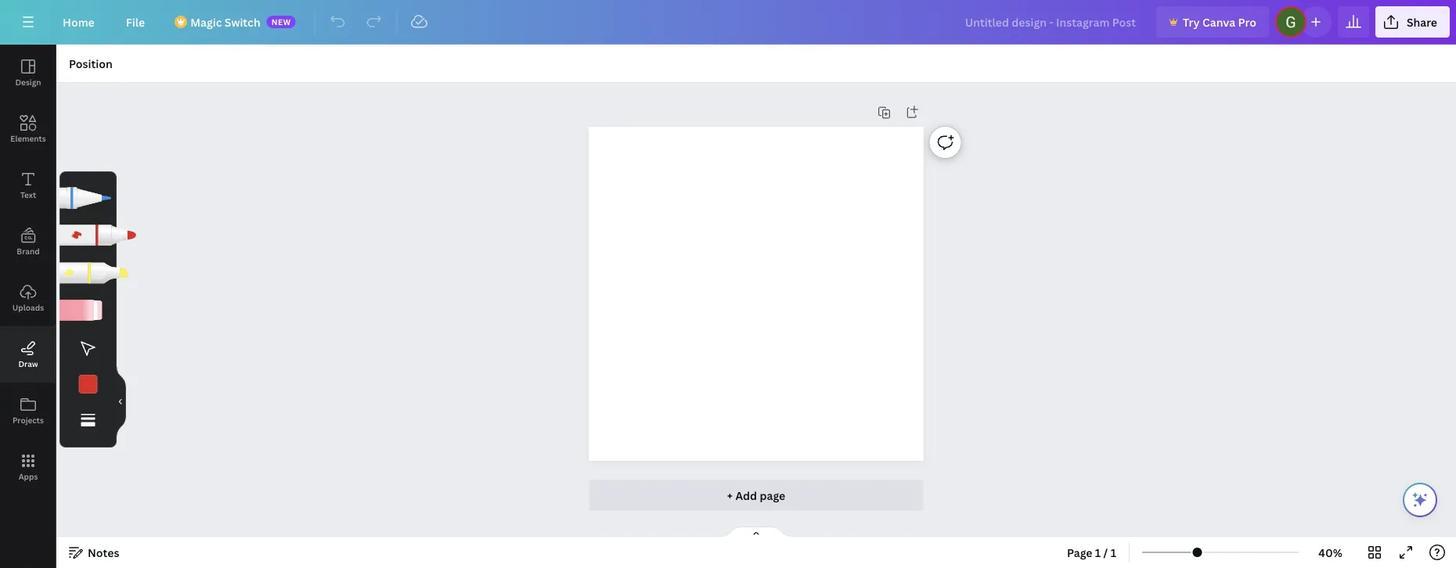 Task type: locate. For each thing, give the bounding box(es) containing it.
hide image
[[116, 364, 126, 440]]

home link
[[50, 6, 107, 38]]

1 left /
[[1096, 545, 1101, 560]]

page 1 / 1
[[1067, 545, 1117, 560]]

draw
[[18, 359, 38, 369]]

home
[[63, 14, 95, 29]]

1
[[1096, 545, 1101, 560], [1111, 545, 1117, 560]]

notes button
[[63, 540, 126, 565]]

design button
[[0, 45, 56, 101]]

magic switch
[[190, 14, 261, 29]]

magic
[[190, 14, 222, 29]]

0 horizontal spatial 1
[[1096, 545, 1101, 560]]

try canva pro button
[[1157, 6, 1269, 38]]

40%
[[1319, 545, 1343, 560]]

elements
[[10, 133, 46, 144]]

/
[[1104, 545, 1108, 560]]

Design title text field
[[953, 6, 1150, 38]]

share button
[[1376, 6, 1450, 38]]

elements button
[[0, 101, 56, 157]]

canva
[[1203, 14, 1236, 29]]

projects
[[13, 415, 44, 426]]

file button
[[113, 6, 158, 38]]

1 right /
[[1111, 545, 1117, 560]]

text button
[[0, 157, 56, 214]]

1 horizontal spatial 1
[[1111, 545, 1117, 560]]

main menu bar
[[0, 0, 1457, 45]]

share
[[1407, 14, 1438, 29]]

brand button
[[0, 214, 56, 270]]

new
[[271, 16, 291, 27]]



Task type: vqa. For each thing, say whether or not it's contained in the screenshot.
Home
yes



Task type: describe. For each thing, give the bounding box(es) containing it.
2 1 from the left
[[1111, 545, 1117, 560]]

uploads button
[[0, 270, 56, 327]]

+ add page button
[[589, 480, 924, 511]]

position
[[69, 56, 113, 71]]

add
[[736, 488, 757, 503]]

notes
[[88, 545, 119, 560]]

try canva pro
[[1183, 14, 1257, 29]]

#e7191f image
[[79, 375, 98, 394]]

page
[[760, 488, 786, 503]]

position button
[[63, 51, 119, 76]]

#e7191f image
[[79, 375, 98, 394]]

40% button
[[1306, 540, 1356, 565]]

show pages image
[[719, 526, 794, 539]]

apps
[[19, 471, 38, 482]]

text
[[20, 190, 36, 200]]

+ add page
[[727, 488, 786, 503]]

file
[[126, 14, 145, 29]]

draw button
[[0, 327, 56, 383]]

1 1 from the left
[[1096, 545, 1101, 560]]

design
[[15, 77, 41, 87]]

try
[[1183, 14, 1200, 29]]

pro
[[1239, 14, 1257, 29]]

side panel tab list
[[0, 45, 56, 496]]

apps button
[[0, 439, 56, 496]]

uploads
[[12, 302, 44, 313]]

+
[[727, 488, 733, 503]]

brand
[[17, 246, 40, 256]]

projects button
[[0, 383, 56, 439]]

canva assistant image
[[1411, 491, 1430, 510]]

switch
[[225, 14, 261, 29]]

page
[[1067, 545, 1093, 560]]



